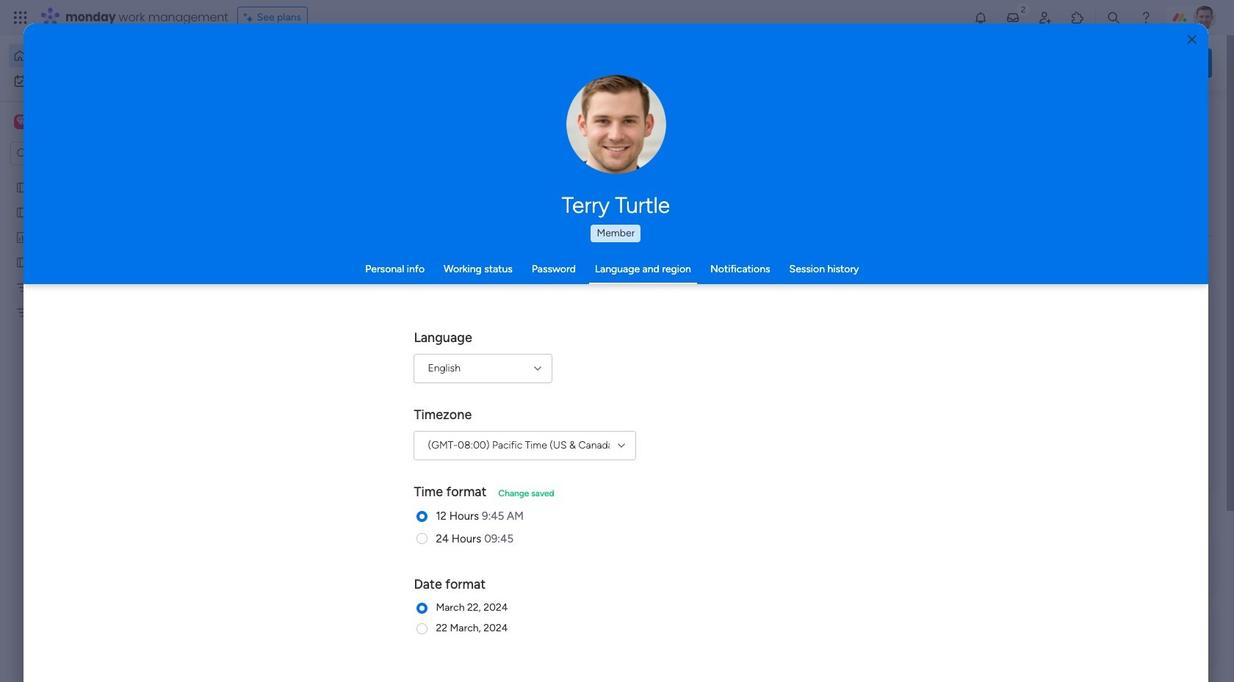 Task type: describe. For each thing, give the bounding box(es) containing it.
update feed image
[[1006, 10, 1021, 25]]

public dashboard image
[[726, 268, 742, 284]]

component image for add to favorites icon
[[486, 291, 499, 305]]

dapulse x slim image
[[1191, 107, 1208, 124]]

terry turtle image
[[1194, 6, 1217, 29]]

getting started element
[[992, 536, 1213, 594]]

select product image
[[13, 10, 28, 25]]

Search in workspace field
[[31, 145, 123, 162]]

monday marketplace image
[[1071, 10, 1086, 25]]

remove from favorites image
[[436, 269, 451, 283]]

0 vertical spatial option
[[9, 44, 179, 68]]

2 vertical spatial option
[[0, 174, 187, 177]]

1 horizontal spatial add to favorites image
[[917, 269, 931, 283]]



Task type: locate. For each thing, give the bounding box(es) containing it.
1 component image from the left
[[245, 291, 259, 305]]

0 horizontal spatial add to favorites image
[[436, 449, 451, 463]]

add to favorites image
[[917, 269, 931, 283], [436, 449, 451, 463]]

help center element
[[992, 606, 1213, 665]]

workspace selection element
[[14, 113, 123, 132]]

invite members image
[[1038, 10, 1053, 25]]

see plans image
[[244, 10, 257, 26]]

2 horizontal spatial component image
[[726, 291, 739, 305]]

0 vertical spatial add to favorites image
[[917, 269, 931, 283]]

component image for remove from favorites image
[[245, 291, 259, 305]]

3 component image from the left
[[726, 291, 739, 305]]

1 horizontal spatial component image
[[486, 291, 499, 305]]

1 workspace image from the left
[[14, 114, 29, 130]]

1 vertical spatial option
[[9, 69, 179, 93]]

quick search results list box
[[227, 137, 957, 512]]

public board image
[[15, 180, 29, 194], [15, 205, 29, 219], [15, 255, 29, 269], [245, 268, 262, 284], [486, 268, 502, 284]]

1 vertical spatial add to favorites image
[[436, 449, 451, 463]]

search everything image
[[1107, 10, 1122, 25]]

0 horizontal spatial component image
[[245, 291, 259, 305]]

2 image
[[1017, 1, 1030, 17]]

public dashboard image
[[15, 230, 29, 244]]

2 workspace image from the left
[[16, 114, 26, 130]]

help image
[[1139, 10, 1154, 25]]

close image
[[1188, 34, 1197, 45]]

component image
[[245, 291, 259, 305], [486, 291, 499, 305], [726, 291, 739, 305]]

notifications image
[[974, 10, 989, 25]]

workspace image
[[14, 114, 29, 130], [16, 114, 26, 130]]

list box
[[0, 172, 187, 523]]

add to favorites image
[[676, 269, 691, 283]]

2 component image from the left
[[486, 291, 499, 305]]

option
[[9, 44, 179, 68], [9, 69, 179, 93], [0, 174, 187, 177]]



Task type: vqa. For each thing, say whether or not it's contained in the screenshot.
Add to favorites image
yes



